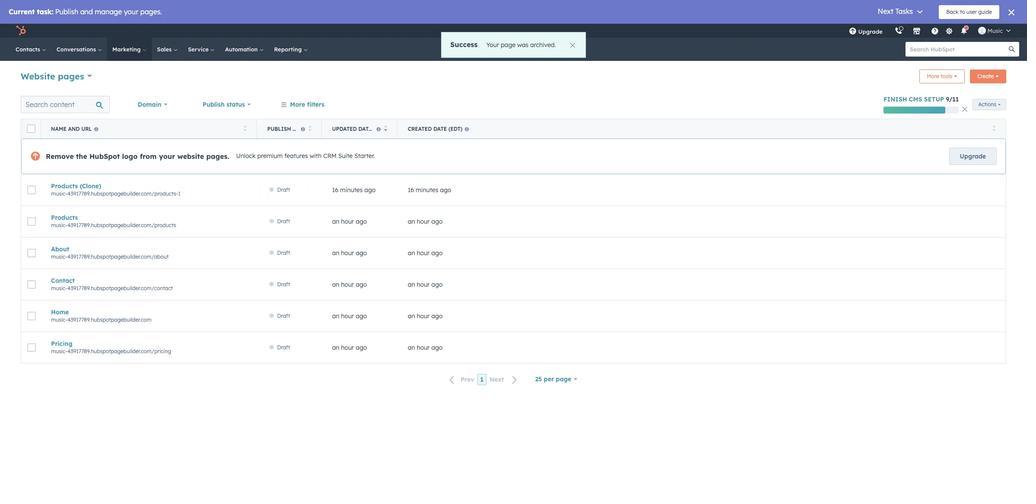 Task type: describe. For each thing, give the bounding box(es) containing it.
draft for pricing
[[277, 345, 290, 351]]

pages.
[[206, 152, 229, 161]]

music- inside products (clone) music-43917789.hubspotpagebuilder.com/products-1
[[51, 191, 67, 197]]

url
[[81, 126, 92, 132]]

music- for contact
[[51, 285, 67, 292]]

notifications button
[[957, 24, 971, 38]]

press to sort. image for name and url
[[243, 125, 246, 131]]

next button
[[487, 375, 523, 386]]

Search HubSpot search field
[[906, 42, 1012, 57]]

43917789.hubspotpagebuilder.com/products-
[[67, 191, 178, 197]]

website pages banner
[[21, 67, 1006, 87]]

calling icon button
[[891, 25, 906, 36]]

about music-43917789.hubspotpagebuilder.com/about
[[51, 246, 169, 260]]

filters
[[307, 101, 324, 109]]

close image
[[962, 107, 968, 112]]

success
[[450, 40, 478, 49]]

products (clone) music-43917789.hubspotpagebuilder.com/products-1
[[51, 182, 181, 197]]

2 minutes from the left
[[416, 186, 438, 194]]

music- for about
[[51, 254, 67, 260]]

sales
[[157, 46, 173, 53]]

contacts link
[[10, 38, 51, 61]]

marketplaces button
[[908, 24, 926, 38]]

upgrade image
[[849, 28, 857, 35]]

features
[[284, 152, 308, 160]]

marketing link
[[107, 38, 152, 61]]

pricing
[[51, 340, 72, 348]]

unlock
[[236, 152, 256, 160]]

press to sort. image for publish status
[[308, 125, 311, 131]]

success alert
[[441, 32, 586, 58]]

premium
[[257, 152, 283, 160]]

publish for publish status button
[[267, 126, 291, 132]]

publish status for publish status popup button
[[203, 101, 245, 109]]

close image
[[570, 43, 575, 48]]

menu containing music
[[843, 24, 1017, 38]]

draft for products (clone)
[[277, 187, 290, 193]]

finish cms setup progress bar
[[884, 107, 945, 114]]

next
[[490, 376, 504, 384]]

press to sort. element for created date (edt)
[[992, 125, 995, 133]]

your page was archived.
[[486, 41, 556, 49]]

service link
[[183, 38, 220, 61]]

conversations
[[57, 46, 98, 53]]

unlock premium features with crm suite starter.
[[236, 152, 375, 160]]

43917789.hubspotpagebuilder.com/contact
[[67, 285, 173, 292]]

home link
[[51, 309, 246, 317]]

suite
[[338, 152, 353, 160]]

name and url
[[51, 126, 92, 132]]

press to sort. element for name and url
[[243, 125, 246, 133]]

create
[[977, 73, 994, 80]]

website pages button
[[21, 70, 92, 82]]

contact music-43917789.hubspotpagebuilder.com/contact
[[51, 277, 173, 292]]

starter.
[[354, 152, 375, 160]]

updated
[[332, 126, 357, 132]]

updated date (edt) button
[[322, 119, 397, 138]]

upgrade inside menu
[[858, 28, 883, 35]]

automation link
[[220, 38, 269, 61]]

search button
[[1005, 42, 1019, 57]]

upgrade link
[[949, 148, 997, 165]]

finish
[[884, 96, 907, 103]]

your
[[486, 41, 499, 49]]

hubspot
[[89, 152, 120, 161]]

date for created
[[433, 126, 447, 132]]

publish status for publish status button
[[267, 126, 312, 132]]

archived.
[[530, 41, 556, 49]]

remove
[[46, 152, 74, 161]]

create button
[[970, 70, 1006, 83]]

1 vertical spatial upgrade
[[960, 153, 986, 160]]

date for updated
[[358, 126, 372, 132]]

contacts
[[16, 46, 42, 53]]

publish status button
[[197, 96, 256, 113]]

25 per page button
[[529, 371, 583, 388]]

created date (edt) button
[[397, 119, 1006, 138]]

more for more tools
[[927, 73, 939, 80]]

sales link
[[152, 38, 183, 61]]

your
[[159, 152, 175, 161]]

search image
[[1009, 46, 1015, 52]]

remove the hubspot logo from your website pages.
[[46, 152, 229, 161]]

(edt) for updated date (edt)
[[373, 126, 387, 132]]

2 16 minutes ago from the left
[[408, 186, 451, 194]]

crm
[[323, 152, 337, 160]]

pages
[[58, 71, 84, 82]]

service
[[188, 46, 210, 53]]

updated date (edt)
[[332, 126, 387, 132]]

1 inside button
[[480, 376, 484, 384]]

reporting
[[274, 46, 303, 53]]

music button
[[973, 24, 1016, 38]]

products music-43917789.hubspotpagebuilder.com/products
[[51, 214, 176, 229]]

automation
[[225, 46, 259, 53]]

name
[[51, 126, 67, 132]]

products for music-
[[51, 214, 78, 222]]

finish cms setup button
[[884, 96, 944, 103]]

created
[[408, 126, 432, 132]]

calling icon image
[[895, 27, 902, 35]]

products (clone) link
[[51, 182, 246, 190]]

draft for contact
[[277, 282, 290, 288]]



Task type: vqa. For each thing, say whether or not it's contained in the screenshot.


Task type: locate. For each thing, give the bounding box(es) containing it.
5 music- from the top
[[51, 317, 67, 323]]

page right per
[[556, 376, 571, 384]]

music- inside the products music-43917789.hubspotpagebuilder.com/products
[[51, 222, 67, 229]]

music- inside home music-43917789.hubspotpagebuilder.com
[[51, 317, 67, 323]]

1 vertical spatial publish
[[267, 126, 291, 132]]

music- down pricing
[[51, 349, 67, 355]]

1 horizontal spatial press to sort. image
[[992, 125, 995, 131]]

1 vertical spatial 1
[[480, 376, 484, 384]]

website
[[177, 152, 204, 161]]

1 products from the top
[[51, 182, 78, 190]]

2 draft from the top
[[277, 218, 290, 225]]

products left (clone)
[[51, 182, 78, 190]]

1 vertical spatial products
[[51, 214, 78, 222]]

reporting link
[[269, 38, 313, 61]]

press to sort. image for updated date (edt)
[[384, 125, 387, 131]]

/
[[949, 96, 952, 103]]

press to sort. element up unlock
[[243, 125, 246, 133]]

domain
[[138, 101, 161, 109]]

press to sort. image inside publish status button
[[308, 125, 311, 131]]

pagination navigation
[[444, 375, 523, 386]]

more filters button
[[275, 96, 330, 113]]

1 vertical spatial publish status
[[267, 126, 312, 132]]

0 vertical spatial more
[[927, 73, 939, 80]]

from
[[140, 152, 157, 161]]

4 press to sort. element from the left
[[992, 125, 995, 133]]

press to sort. element inside publish status button
[[308, 125, 311, 133]]

about link
[[51, 246, 246, 253]]

help image
[[931, 28, 939, 35]]

1 horizontal spatial press to sort. image
[[384, 125, 387, 131]]

products
[[51, 182, 78, 190], [51, 214, 78, 222]]

music- inside pricing music-43917789.hubspotpagebuilder.com/pricing
[[51, 349, 67, 355]]

status inside popup button
[[226, 101, 245, 109]]

0 horizontal spatial (edt)
[[373, 126, 387, 132]]

status inside button
[[293, 126, 312, 132]]

products link
[[51, 214, 246, 222]]

1 horizontal spatial 1
[[480, 376, 484, 384]]

draft for home
[[277, 313, 290, 320]]

2 music- from the top
[[51, 222, 67, 229]]

1 horizontal spatial page
[[556, 376, 571, 384]]

1 horizontal spatial minutes
[[416, 186, 438, 194]]

1 horizontal spatial date
[[433, 126, 447, 132]]

music- for pricing
[[51, 349, 67, 355]]

upgrade
[[858, 28, 883, 35], [960, 153, 986, 160]]

more filters
[[290, 101, 324, 109]]

date right created
[[433, 126, 447, 132]]

menu item
[[889, 24, 890, 38]]

ago
[[364, 186, 376, 194], [440, 186, 451, 194], [356, 218, 367, 226], [431, 218, 443, 226], [356, 250, 367, 257], [431, 250, 443, 257], [356, 281, 367, 289], [431, 281, 443, 289], [356, 313, 367, 320], [431, 313, 443, 320], [356, 344, 367, 352], [431, 344, 443, 352]]

website
[[21, 71, 55, 82]]

and
[[68, 126, 80, 132]]

1 16 minutes ago from the left
[[332, 186, 376, 194]]

0 vertical spatial products
[[51, 182, 78, 190]]

home
[[51, 309, 69, 317]]

publish status
[[203, 101, 245, 109], [267, 126, 312, 132]]

press to sort. element for publish status
[[308, 125, 311, 133]]

pricing link
[[51, 340, 246, 348]]

menu
[[843, 24, 1017, 38]]

(clone)
[[80, 182, 101, 190]]

Search content search field
[[21, 96, 110, 113]]

1 (edt) from the left
[[373, 126, 387, 132]]

press to sort. element
[[243, 125, 246, 133], [308, 125, 311, 133], [384, 125, 387, 133], [992, 125, 995, 133]]

actions
[[978, 101, 996, 108]]

1 minutes from the left
[[340, 186, 363, 194]]

1 vertical spatial more
[[290, 101, 305, 109]]

(edt) right created
[[448, 126, 463, 132]]

0 vertical spatial status
[[226, 101, 245, 109]]

products inside products (clone) music-43917789.hubspotpagebuilder.com/products-1
[[51, 182, 78, 190]]

11
[[952, 96, 959, 103]]

2 press to sort. image from the left
[[384, 125, 387, 131]]

1 press to sort. image from the left
[[308, 125, 311, 131]]

marketplaces image
[[913, 28, 921, 35]]

1 16 from the left
[[332, 186, 338, 194]]

music- down remove
[[51, 191, 67, 197]]

0 horizontal spatial more
[[290, 101, 305, 109]]

music- inside about music-43917789.hubspotpagebuilder.com/about
[[51, 254, 67, 260]]

cms
[[909, 96, 922, 103]]

0 horizontal spatial minutes
[[340, 186, 363, 194]]

status for publish status button
[[293, 126, 312, 132]]

hour
[[341, 218, 354, 226], [417, 218, 430, 226], [341, 250, 354, 257], [417, 250, 430, 257], [341, 281, 354, 289], [417, 281, 430, 289], [341, 313, 354, 320], [417, 313, 430, 320], [341, 344, 354, 352], [417, 344, 430, 352]]

page inside "popup button"
[[556, 376, 571, 384]]

more left tools
[[927, 73, 939, 80]]

0 horizontal spatial press to sort. image
[[243, 125, 246, 131]]

contact link
[[51, 277, 246, 285]]

setup
[[924, 96, 944, 103]]

1 horizontal spatial more
[[927, 73, 939, 80]]

press to sort. image
[[308, 125, 311, 131], [384, 125, 387, 131]]

conversations link
[[51, 38, 107, 61]]

music
[[988, 27, 1003, 34]]

draft
[[277, 187, 290, 193], [277, 218, 290, 225], [277, 250, 290, 256], [277, 282, 290, 288], [277, 313, 290, 320], [277, 345, 290, 351]]

website pages
[[21, 71, 84, 82]]

1 down products (clone) link
[[178, 191, 181, 197]]

2 (edt) from the left
[[448, 126, 463, 132]]

prev
[[461, 376, 474, 384]]

date
[[358, 126, 372, 132], [433, 126, 447, 132]]

press to sort. image up unlock
[[243, 125, 246, 131]]

press to sort. image down actions popup button
[[992, 125, 995, 131]]

notifications image
[[960, 28, 968, 35]]

marketing
[[112, 46, 142, 53]]

0 vertical spatial upgrade
[[858, 28, 883, 35]]

2 press to sort. element from the left
[[308, 125, 311, 133]]

2 16 from the left
[[408, 186, 414, 194]]

0 horizontal spatial publish
[[203, 101, 225, 109]]

more left filters
[[290, 101, 305, 109]]

press to sort. element inside updated date (edt) button
[[384, 125, 387, 133]]

publish status button
[[257, 119, 322, 138]]

music- up about
[[51, 222, 67, 229]]

1 draft from the top
[[277, 187, 290, 193]]

(edt) for created date (edt)
[[448, 126, 463, 132]]

status for publish status popup button
[[226, 101, 245, 109]]

press to sort. image
[[243, 125, 246, 131], [992, 125, 995, 131]]

tools
[[941, 73, 952, 80]]

press to sort. image for created date (edt)
[[992, 125, 995, 131]]

0 vertical spatial publish
[[203, 101, 225, 109]]

publish for publish status popup button
[[203, 101, 225, 109]]

43917789.hubspotpagebuilder.com/about
[[67, 254, 169, 260]]

1 button
[[477, 375, 487, 386]]

music- inside contact music-43917789.hubspotpagebuilder.com/contact
[[51, 285, 67, 292]]

page inside success alert
[[501, 41, 516, 49]]

greg robinson image
[[978, 27, 986, 35]]

1 horizontal spatial 16 minutes ago
[[408, 186, 451, 194]]

music- down about
[[51, 254, 67, 260]]

1 horizontal spatial 16
[[408, 186, 414, 194]]

0 horizontal spatial status
[[226, 101, 245, 109]]

domain button
[[132, 96, 173, 113]]

0 horizontal spatial press to sort. image
[[308, 125, 311, 131]]

name and url button
[[41, 119, 257, 138]]

settings image
[[945, 27, 953, 35]]

an
[[332, 218, 339, 226], [408, 218, 415, 226], [332, 250, 339, 257], [408, 250, 415, 257], [332, 281, 339, 289], [408, 281, 415, 289], [332, 313, 339, 320], [408, 313, 415, 320], [332, 344, 339, 352], [408, 344, 415, 352]]

publish status inside publish status button
[[267, 126, 312, 132]]

finish cms setup 9 / 11
[[884, 96, 959, 103]]

help button
[[928, 24, 942, 38]]

settings link
[[944, 26, 955, 35]]

about
[[51, 246, 69, 253]]

per
[[544, 376, 554, 384]]

3 draft from the top
[[277, 250, 290, 256]]

press to sort. image inside created date (edt) button
[[992, 125, 995, 131]]

contact
[[51, 277, 75, 285]]

2 press to sort. image from the left
[[992, 125, 995, 131]]

press to sort. image inside name and url button
[[243, 125, 246, 131]]

0 horizontal spatial 1
[[178, 191, 181, 197]]

press to sort. element inside created date (edt) button
[[992, 125, 995, 133]]

1
[[178, 191, 181, 197], [480, 376, 484, 384]]

43917789.hubspotpagebuilder.com/products
[[67, 222, 176, 229]]

1 horizontal spatial (edt)
[[448, 126, 463, 132]]

draft for about
[[277, 250, 290, 256]]

publish inside popup button
[[203, 101, 225, 109]]

0 horizontal spatial 16 minutes ago
[[332, 186, 376, 194]]

0 vertical spatial publish status
[[203, 101, 245, 109]]

more inside button
[[290, 101, 305, 109]]

press to sort. element down more filters
[[308, 125, 311, 133]]

press to sort. image left created
[[384, 125, 387, 131]]

25 per page
[[535, 376, 571, 384]]

products inside the products music-43917789.hubspotpagebuilder.com/products
[[51, 214, 78, 222]]

0 horizontal spatial 16
[[332, 186, 338, 194]]

music- down home at bottom
[[51, 317, 67, 323]]

was
[[517, 41, 528, 49]]

products for (clone)
[[51, 182, 78, 190]]

1 vertical spatial page
[[556, 376, 571, 384]]

press to sort. element for updated date (edt)
[[384, 125, 387, 133]]

(edt) up starter.
[[373, 126, 387, 132]]

1 press to sort. image from the left
[[243, 125, 246, 131]]

0 horizontal spatial date
[[358, 126, 372, 132]]

1 music- from the top
[[51, 191, 67, 197]]

1 inside products (clone) music-43917789.hubspotpagebuilder.com/products-1
[[178, 191, 181, 197]]

the
[[76, 152, 87, 161]]

1 horizontal spatial status
[[293, 126, 312, 132]]

0 horizontal spatial publish status
[[203, 101, 245, 109]]

1 horizontal spatial publish
[[267, 126, 291, 132]]

3 press to sort. element from the left
[[384, 125, 387, 133]]

publish status inside publish status popup button
[[203, 101, 245, 109]]

an hour ago
[[332, 218, 367, 226], [408, 218, 443, 226], [332, 250, 367, 257], [408, 250, 443, 257], [332, 281, 367, 289], [408, 281, 443, 289], [332, 313, 367, 320], [408, 313, 443, 320], [332, 344, 367, 352], [408, 344, 443, 352]]

2 products from the top
[[51, 214, 78, 222]]

2 date from the left
[[433, 126, 447, 132]]

9
[[946, 96, 949, 103]]

products up about
[[51, 214, 78, 222]]

1 date from the left
[[358, 126, 372, 132]]

logo
[[122, 152, 138, 161]]

press to sort. element left created
[[384, 125, 387, 133]]

1 vertical spatial status
[[293, 126, 312, 132]]

music- for products
[[51, 222, 67, 229]]

0 vertical spatial page
[[501, 41, 516, 49]]

draft for products
[[277, 218, 290, 225]]

1 horizontal spatial upgrade
[[960, 153, 986, 160]]

1 press to sort. element from the left
[[243, 125, 246, 133]]

43917789.hubspotpagebuilder.com/pricing
[[67, 349, 171, 355]]

1 right "prev" on the bottom
[[480, 376, 484, 384]]

publish inside button
[[267, 126, 291, 132]]

5 draft from the top
[[277, 313, 290, 320]]

press to sort. element inside name and url button
[[243, 125, 246, 133]]

with
[[310, 152, 322, 160]]

press to sort. element down actions popup button
[[992, 125, 995, 133]]

press to sort. image down more filters
[[308, 125, 311, 131]]

home music-43917789.hubspotpagebuilder.com
[[51, 309, 151, 323]]

more for more filters
[[290, 101, 305, 109]]

4 music- from the top
[[51, 285, 67, 292]]

page left "was"
[[501, 41, 516, 49]]

16
[[332, 186, 338, 194], [408, 186, 414, 194]]

0 horizontal spatial upgrade
[[858, 28, 883, 35]]

more tools
[[927, 73, 952, 80]]

actions button
[[973, 99, 1006, 110]]

hubspot image
[[16, 26, 26, 36]]

6 music- from the top
[[51, 349, 67, 355]]

page
[[501, 41, 516, 49], [556, 376, 571, 384]]

more tools button
[[919, 70, 965, 83]]

6 draft from the top
[[277, 345, 290, 351]]

0 horizontal spatial page
[[501, 41, 516, 49]]

hubspot link
[[10, 26, 32, 36]]

3 music- from the top
[[51, 254, 67, 260]]

press to sort. image inside updated date (edt) button
[[384, 125, 387, 131]]

0 vertical spatial 1
[[178, 191, 181, 197]]

music- down "contact"
[[51, 285, 67, 292]]

4 draft from the top
[[277, 282, 290, 288]]

1 horizontal spatial publish status
[[267, 126, 312, 132]]

music- for home
[[51, 317, 67, 323]]

publish
[[203, 101, 225, 109], [267, 126, 291, 132]]

more inside popup button
[[927, 73, 939, 80]]

43917789.hubspotpagebuilder.com
[[67, 317, 151, 323]]

pricing music-43917789.hubspotpagebuilder.com/pricing
[[51, 340, 171, 355]]

date right updated at left
[[358, 126, 372, 132]]

prev button
[[444, 375, 477, 386]]



